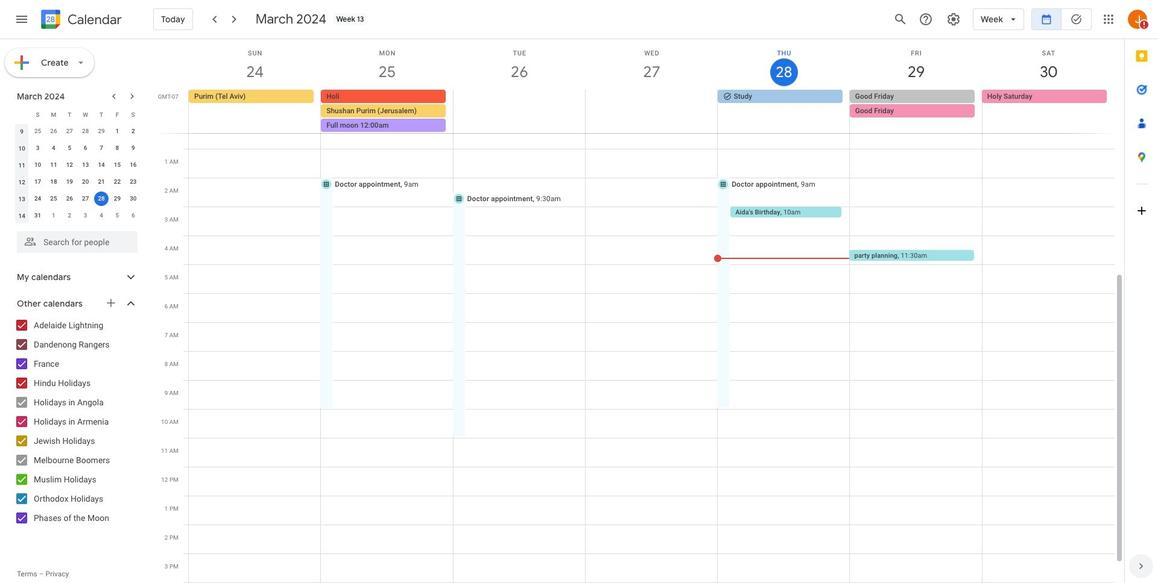 Task type: describe. For each thing, give the bounding box(es) containing it.
9 element
[[126, 141, 140, 156]]

april 1 element
[[46, 209, 61, 223]]

april 5 element
[[110, 209, 125, 223]]

april 6 element
[[126, 209, 140, 223]]

8 element
[[110, 141, 125, 156]]

23 element
[[126, 175, 140, 189]]

4 element
[[46, 141, 61, 156]]

19 element
[[62, 175, 77, 189]]

27 element
[[78, 192, 93, 206]]

29 element
[[110, 192, 125, 206]]

april 4 element
[[94, 209, 109, 223]]

15 element
[[110, 158, 125, 173]]

february 28 element
[[78, 124, 93, 139]]

10 element
[[31, 158, 45, 173]]

add other calendars image
[[105, 297, 117, 309]]

march 2024 grid
[[11, 106, 141, 224]]

february 29 element
[[94, 124, 109, 139]]

other calendars list
[[2, 316, 150, 528]]

30 element
[[126, 192, 140, 206]]

calendar element
[[39, 7, 122, 34]]

11 element
[[46, 158, 61, 173]]

13 element
[[78, 158, 93, 173]]

Search for people text field
[[24, 232, 130, 253]]

25 element
[[46, 192, 61, 206]]

14 element
[[94, 158, 109, 173]]

column header inside march 2024 grid
[[14, 106, 30, 123]]

16 element
[[126, 158, 140, 173]]

row group inside march 2024 grid
[[14, 123, 141, 224]]

february 25 element
[[31, 124, 45, 139]]

31 element
[[31, 209, 45, 223]]

february 26 element
[[46, 124, 61, 139]]



Task type: locate. For each thing, give the bounding box(es) containing it.
main drawer image
[[14, 12, 29, 27]]

20 element
[[78, 175, 93, 189]]

26 element
[[62, 192, 77, 206]]

april 2 element
[[62, 209, 77, 223]]

heading inside the calendar element
[[65, 12, 122, 27]]

7 element
[[94, 141, 109, 156]]

24 element
[[31, 192, 45, 206]]

None search field
[[0, 227, 150, 253]]

february 27 element
[[62, 124, 77, 139]]

cell inside march 2024 grid
[[93, 191, 109, 208]]

tab list
[[1125, 39, 1158, 550]]

cell
[[321, 90, 453, 133], [453, 90, 585, 133], [585, 90, 718, 133], [850, 90, 982, 133], [93, 191, 109, 208]]

12 element
[[62, 158, 77, 173]]

5 element
[[62, 141, 77, 156]]

17 element
[[31, 175, 45, 189]]

1 element
[[110, 124, 125, 139]]

april 3 element
[[78, 209, 93, 223]]

3 element
[[31, 141, 45, 156]]

6 element
[[78, 141, 93, 156]]

row
[[183, 90, 1125, 133], [14, 106, 141, 123], [14, 123, 141, 140], [14, 140, 141, 157], [14, 157, 141, 174], [14, 174, 141, 191], [14, 191, 141, 208], [14, 208, 141, 224]]

column header
[[14, 106, 30, 123]]

row group
[[14, 123, 141, 224]]

settings menu image
[[947, 12, 961, 27]]

21 element
[[94, 175, 109, 189]]

18 element
[[46, 175, 61, 189]]

heading
[[65, 12, 122, 27]]

2 element
[[126, 124, 140, 139]]

grid
[[154, 39, 1125, 584]]

22 element
[[110, 175, 125, 189]]

28, today element
[[94, 192, 109, 206]]



Task type: vqa. For each thing, say whether or not it's contained in the screenshot.
top Ruby
no



